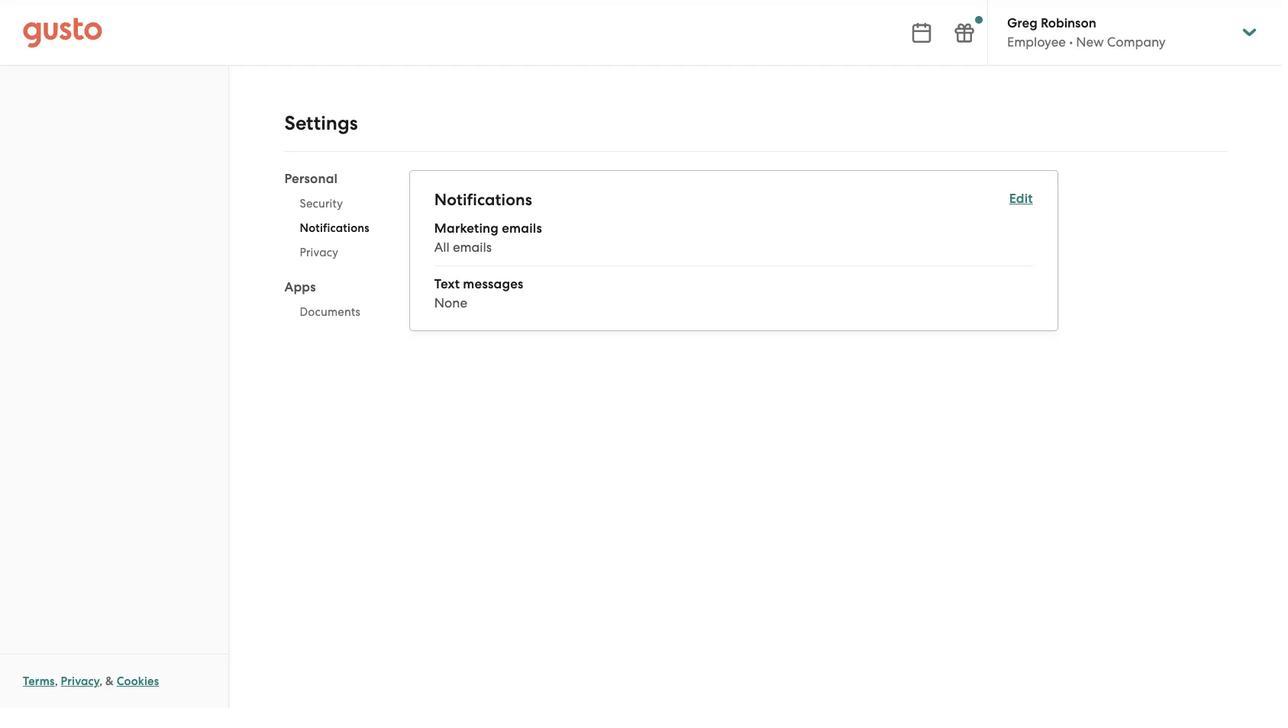 Task type: locate. For each thing, give the bounding box(es) containing it.
1 horizontal spatial notifications
[[434, 190, 532, 210]]

edit
[[1009, 191, 1033, 207]]

notifications down security link
[[300, 221, 369, 235]]

privacy
[[300, 246, 338, 260], [61, 675, 99, 689]]

group containing personal
[[284, 170, 385, 329]]

gusto navigation element
[[0, 66, 228, 127]]

2 , from the left
[[99, 675, 103, 689]]

0 vertical spatial emails
[[502, 221, 542, 237]]

1 horizontal spatial privacy
[[300, 246, 338, 260]]

1 horizontal spatial emails
[[502, 221, 542, 237]]

emails down marketing
[[453, 240, 492, 255]]

privacy left &
[[61, 675, 99, 689]]

0 vertical spatial privacy link
[[284, 241, 385, 265]]

group
[[284, 170, 385, 329]]

1 vertical spatial notifications
[[300, 221, 369, 235]]

employee
[[1007, 34, 1066, 50]]

0 vertical spatial notifications
[[434, 190, 532, 210]]

0 horizontal spatial privacy link
[[61, 675, 99, 689]]

notifications
[[434, 190, 532, 210], [300, 221, 369, 235]]

privacy link down security link
[[284, 241, 385, 265]]

emails
[[502, 221, 542, 237], [453, 240, 492, 255]]

terms link
[[23, 675, 55, 689]]

home image
[[23, 17, 102, 48]]

&
[[105, 675, 114, 689]]

company
[[1107, 34, 1166, 50]]

list
[[434, 220, 1033, 312]]

1 , from the left
[[55, 675, 58, 689]]

,
[[55, 675, 58, 689], [99, 675, 103, 689]]

personal
[[284, 171, 338, 187]]

•
[[1069, 34, 1073, 50]]

0 horizontal spatial ,
[[55, 675, 58, 689]]

0 vertical spatial privacy
[[300, 246, 338, 260]]

greg
[[1007, 15, 1038, 31]]

0 horizontal spatial emails
[[453, 240, 492, 255]]

privacy link
[[284, 241, 385, 265], [61, 675, 99, 689]]

emails right marketing
[[502, 221, 542, 237]]

1 vertical spatial privacy link
[[61, 675, 99, 689]]

notifications inside group
[[434, 190, 532, 210]]

1 vertical spatial privacy
[[61, 675, 99, 689]]

notifications group
[[434, 189, 1033, 312]]

text messages element
[[434, 276, 1033, 312]]

marketing
[[434, 221, 499, 237]]

cookies
[[117, 675, 159, 689]]

privacy link left &
[[61, 675, 99, 689]]

marketing emails all emails
[[434, 221, 542, 255]]

1 vertical spatial emails
[[453, 240, 492, 255]]

new
[[1076, 34, 1104, 50]]

1 horizontal spatial ,
[[99, 675, 103, 689]]

privacy down notifications link
[[300, 246, 338, 260]]

cookies button
[[117, 673, 159, 691]]

notifications up marketing
[[434, 190, 532, 210]]

0 horizontal spatial notifications
[[300, 221, 369, 235]]

terms , privacy , & cookies
[[23, 675, 159, 689]]

apps
[[284, 279, 316, 296]]



Task type: describe. For each thing, give the bounding box(es) containing it.
settings
[[284, 111, 358, 135]]

privacy inside group
[[300, 246, 338, 260]]

robinson
[[1041, 15, 1096, 31]]

marketing emails element
[[434, 220, 1033, 267]]

terms
[[23, 675, 55, 689]]

edit link
[[1009, 191, 1033, 207]]

documents link
[[284, 300, 385, 325]]

documents
[[300, 305, 361, 319]]

text messages none
[[434, 276, 523, 311]]

1 horizontal spatial privacy link
[[284, 241, 385, 265]]

greg robinson employee • new company
[[1007, 15, 1166, 50]]

notifications link
[[284, 216, 385, 241]]

list containing marketing emails
[[434, 220, 1033, 312]]

text
[[434, 276, 460, 292]]

all
[[434, 240, 450, 255]]

security
[[300, 197, 343, 211]]

security link
[[284, 192, 385, 216]]

none
[[434, 296, 467, 311]]

messages
[[463, 276, 523, 292]]

0 horizontal spatial privacy
[[61, 675, 99, 689]]



Task type: vqa. For each thing, say whether or not it's contained in the screenshot.
The All
yes



